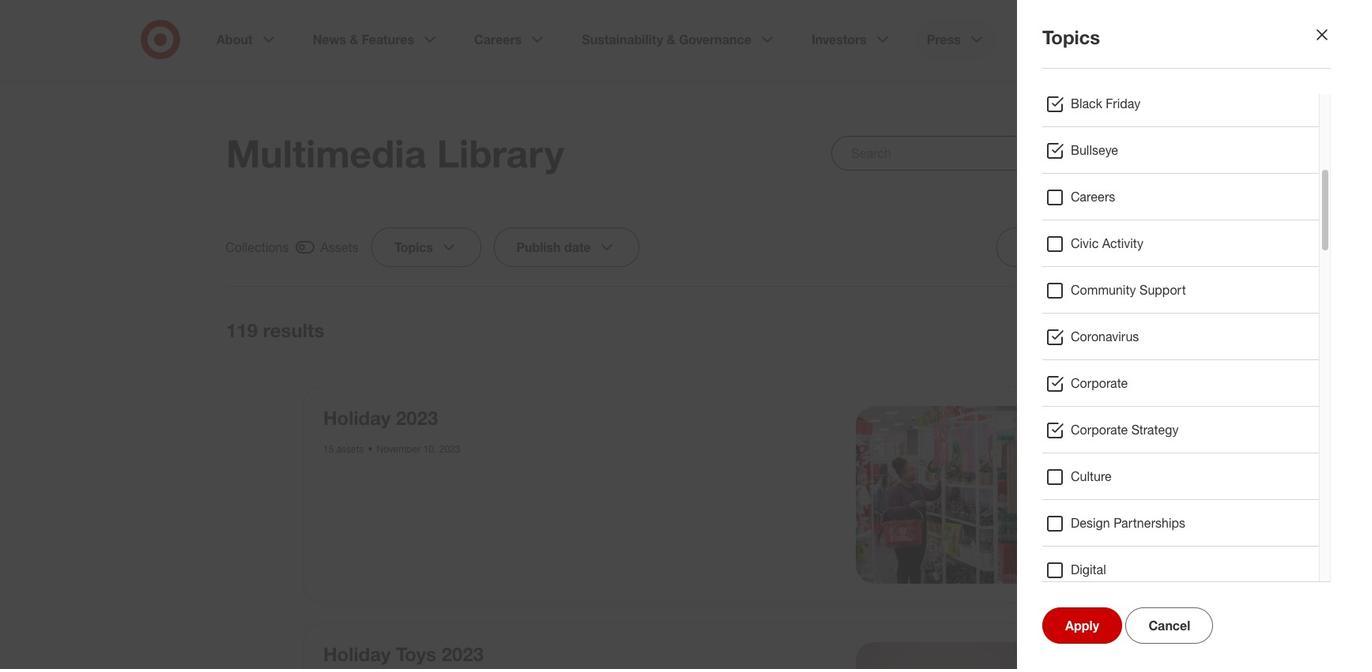 Task type: locate. For each thing, give the bounding box(es) containing it.
1 vertical spatial topics
[[395, 240, 433, 255]]

Careers checkbox
[[1046, 188, 1065, 207]]

1 corporate from the top
[[1071, 376, 1128, 391]]

2023 right toys
[[442, 642, 484, 666]]

119 results
[[226, 319, 324, 342]]

Bullseye checkbox
[[1046, 142, 1065, 160]]

Black Friday checkbox
[[1046, 95, 1065, 114]]

0 vertical spatial corporate
[[1071, 376, 1128, 391]]

corporate right corporate checkbox at the right
[[1071, 376, 1128, 391]]

apply
[[1066, 618, 1100, 634]]

holiday for holiday toys 2023
[[323, 642, 391, 666]]

0 horizontal spatial topics
[[395, 240, 433, 255]]

0 vertical spatial topics
[[1043, 25, 1101, 49]]

None checkbox
[[1061, 319, 1131, 342]]

1 vertical spatial corporate
[[1071, 422, 1128, 438]]

2023
[[396, 406, 438, 430], [439, 444, 460, 455], [442, 642, 484, 666]]

2023 for 10,
[[439, 444, 460, 455]]

10,
[[424, 444, 437, 455]]

2 corporate from the top
[[1071, 422, 1128, 438]]

None checkbox
[[226, 237, 359, 258]]

1 vertical spatial holiday
[[323, 642, 391, 666]]

corporate right the corporate strategy checkbox
[[1071, 422, 1128, 438]]

holiday left toys
[[323, 642, 391, 666]]

Culture checkbox
[[1046, 468, 1065, 487]]

topics dialog
[[0, 0, 1357, 670]]

checked image
[[296, 238, 315, 257]]

topics inside dialog
[[1043, 25, 1101, 49]]

corporate strategy
[[1071, 422, 1179, 438]]

2 holiday from the top
[[323, 642, 391, 666]]

15 assets
[[323, 444, 364, 455]]

results
[[263, 319, 324, 342]]

black friday
[[1071, 96, 1141, 111]]

2023 up november 10, 2023
[[396, 406, 438, 430]]

holiday for holiday 2023
[[323, 406, 391, 430]]

design
[[1071, 515, 1110, 531]]

2023 right 10,
[[439, 444, 460, 455]]

assets
[[337, 444, 364, 455]]

assets
[[321, 240, 359, 255]]

digital
[[1071, 562, 1107, 578]]

Corporate checkbox
[[1046, 375, 1065, 394]]

topics
[[1043, 25, 1101, 49], [395, 240, 433, 255]]

bullseye
[[1071, 142, 1119, 158]]

careers
[[1071, 189, 1116, 205]]

apply button
[[1043, 608, 1123, 644]]

community support
[[1071, 282, 1186, 298]]

holiday toys 2023
[[323, 642, 484, 666]]

civic activity
[[1071, 236, 1144, 251]]

holiday up the assets
[[323, 406, 391, 430]]

0 vertical spatial holiday
[[323, 406, 391, 430]]

corporate
[[1071, 376, 1128, 391], [1071, 422, 1128, 438]]

holiday
[[323, 406, 391, 430], [323, 642, 391, 666]]

publish
[[517, 240, 561, 255]]

1 holiday from the top
[[323, 406, 391, 430]]

topics up black
[[1043, 25, 1101, 49]]

corporate for corporate
[[1071, 376, 1128, 391]]

1 vertical spatial 2023
[[439, 444, 460, 455]]

coronavirus
[[1071, 329, 1139, 345]]

2 vertical spatial 2023
[[442, 642, 484, 666]]

publish date button
[[494, 228, 640, 267]]

1 horizontal spatial topics
[[1043, 25, 1101, 49]]

holiday 2023
[[323, 406, 438, 430]]

a guest carrying a red target basket browses colorful holiday displays. image
[[856, 406, 1033, 584]]

topics right assets
[[395, 240, 433, 255]]



Task type: describe. For each thing, give the bounding box(es) containing it.
0 vertical spatial 2023
[[396, 406, 438, 430]]

publish date
[[517, 240, 592, 255]]

multimedia
[[226, 130, 426, 176]]

Digital checkbox
[[1046, 561, 1065, 580]]

activity
[[1103, 236, 1144, 251]]

friday
[[1106, 96, 1141, 111]]

holiday 2023 link
[[323, 406, 438, 430]]

topics button
[[372, 228, 482, 267]]

civic
[[1071, 236, 1099, 251]]

toys
[[396, 642, 436, 666]]

Coronavirus checkbox
[[1046, 328, 1065, 347]]

Civic Activity checkbox
[[1046, 235, 1065, 254]]

cancel
[[1149, 618, 1191, 634]]

unchecked image
[[1086, 321, 1105, 340]]

multimedia library
[[226, 130, 564, 176]]

date
[[565, 240, 592, 255]]

partnerships
[[1114, 515, 1186, 531]]

15
[[323, 444, 334, 455]]

black
[[1071, 96, 1103, 111]]

cancel button
[[1126, 608, 1214, 644]]

culture
[[1071, 469, 1112, 485]]

Search search field
[[832, 136, 1131, 171]]

Design Partnerships checkbox
[[1046, 515, 1065, 534]]

collections
[[226, 240, 289, 255]]

Corporate Strategy checkbox
[[1046, 421, 1065, 440]]

library
[[437, 130, 564, 176]]

design partnerships
[[1071, 515, 1186, 531]]

november
[[377, 444, 421, 455]]

119
[[226, 319, 258, 342]]

november 10, 2023
[[377, 444, 460, 455]]

strategy
[[1132, 422, 1179, 438]]

holiday toys 2023 link
[[323, 642, 484, 666]]

community
[[1071, 282, 1136, 298]]

support
[[1140, 282, 1186, 298]]

2023 for toys
[[442, 642, 484, 666]]

topics inside button
[[395, 240, 433, 255]]

corporate for corporate strategy
[[1071, 422, 1128, 438]]

Community Support checkbox
[[1046, 281, 1065, 300]]



Task type: vqa. For each thing, say whether or not it's contained in the screenshot.
the rightmost 1960
no



